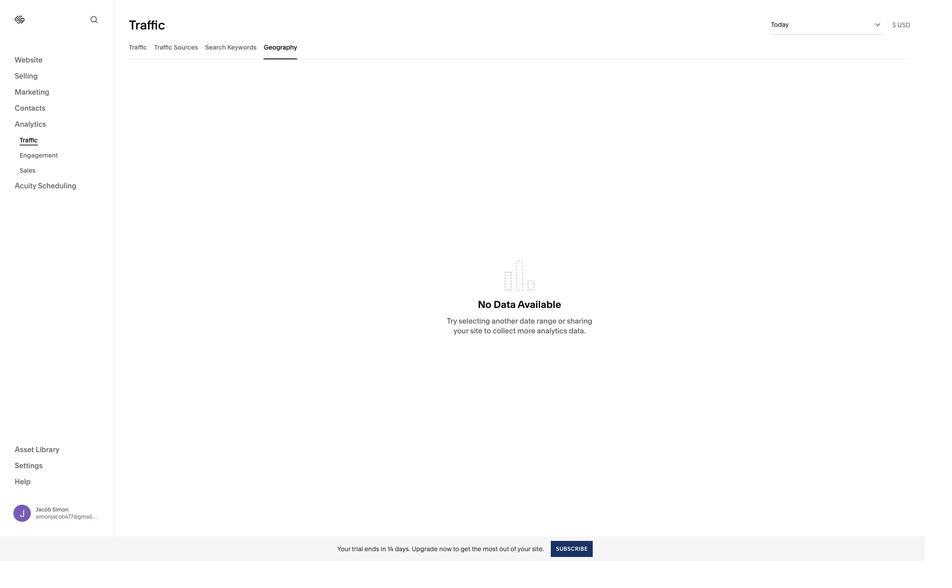 Task type: describe. For each thing, give the bounding box(es) containing it.
settings link
[[15, 460, 99, 471]]

try
[[447, 317, 457, 325]]

most
[[483, 545, 498, 553]]

engagement
[[20, 151, 58, 159]]

your
[[338, 545, 351, 553]]

in
[[381, 545, 386, 553]]

traffic sources
[[154, 43, 198, 51]]

geography button
[[264, 35, 297, 59]]

asset library link
[[15, 444, 99, 455]]

sales
[[20, 167, 36, 175]]

traffic inside button
[[154, 43, 172, 51]]

out
[[500, 545, 509, 553]]

simonjacob477@gmail.com
[[35, 513, 104, 520]]

your inside try selecting another date range or sharing your site to collect more analytics data.
[[454, 326, 469, 335]]

help link
[[15, 477, 31, 486]]

acuity scheduling link
[[15, 181, 99, 192]]

get
[[461, 545, 471, 553]]

the
[[472, 545, 482, 553]]

engagement link
[[20, 148, 104, 163]]

trial
[[352, 545, 363, 553]]

date
[[520, 317, 535, 325]]

no data available
[[478, 299, 562, 311]]

acuity
[[15, 181, 36, 190]]

tab list containing traffic
[[129, 35, 911, 59]]

more
[[518, 326, 536, 335]]

selling link
[[15, 71, 99, 82]]

sharing
[[567, 317, 593, 325]]

sources
[[174, 43, 198, 51]]

analytics
[[537, 326, 568, 335]]

traffic button
[[129, 35, 147, 59]]

asset library
[[15, 445, 59, 454]]

to inside try selecting another date range or sharing your site to collect more analytics data.
[[485, 326, 491, 335]]

marketing link
[[15, 87, 99, 98]]

upgrade
[[412, 545, 438, 553]]

or
[[559, 317, 566, 325]]

simon
[[52, 506, 69, 513]]

subscribe
[[556, 545, 588, 552]]

search keywords
[[205, 43, 257, 51]]

jacob simon simonjacob477@gmail.com
[[35, 506, 104, 520]]

traffic up traffic button
[[129, 17, 165, 32]]

analytics
[[15, 120, 46, 129]]

data.
[[569, 326, 586, 335]]

data
[[494, 299, 516, 311]]

sales link
[[20, 163, 104, 178]]

help
[[15, 477, 31, 486]]



Task type: locate. For each thing, give the bounding box(es) containing it.
jacob
[[35, 506, 51, 513]]

$ usd
[[893, 21, 911, 29]]

now
[[440, 545, 452, 553]]

14
[[388, 545, 394, 553]]

1 vertical spatial your
[[518, 545, 531, 553]]

usd
[[898, 21, 911, 29]]

today button
[[772, 15, 883, 34]]

scheduling
[[38, 181, 76, 190]]

traffic down analytics
[[20, 136, 38, 144]]

to
[[485, 326, 491, 335], [454, 545, 459, 553]]

acuity scheduling
[[15, 181, 76, 190]]

site
[[471, 326, 483, 335]]

contacts link
[[15, 103, 99, 114]]

keywords
[[228, 43, 257, 51]]

try selecting another date range or sharing your site to collect more analytics data.
[[447, 317, 593, 335]]

subscribe button
[[552, 541, 593, 557]]

ends
[[365, 545, 379, 553]]

your right of
[[518, 545, 531, 553]]

days.
[[395, 545, 411, 553]]

traffic
[[129, 17, 165, 32], [129, 43, 147, 51], [154, 43, 172, 51], [20, 136, 38, 144]]

settings
[[15, 461, 43, 470]]

website link
[[15, 55, 99, 66]]

your trial ends in 14 days. upgrade now to get the most out of your site.
[[338, 545, 544, 553]]

your down try
[[454, 326, 469, 335]]

0 horizontal spatial your
[[454, 326, 469, 335]]

search keywords button
[[205, 35, 257, 59]]

website
[[15, 55, 43, 64]]

library
[[36, 445, 59, 454]]

your
[[454, 326, 469, 335], [518, 545, 531, 553]]

asset
[[15, 445, 34, 454]]

selling
[[15, 71, 38, 80]]

no
[[478, 299, 492, 311]]

0 vertical spatial your
[[454, 326, 469, 335]]

collect
[[493, 326, 516, 335]]

tab list
[[129, 35, 911, 59]]

to left get
[[454, 545, 459, 553]]

to right site
[[485, 326, 491, 335]]

1 vertical spatial to
[[454, 545, 459, 553]]

analytics link
[[15, 119, 99, 130]]

available
[[518, 299, 562, 311]]

0 horizontal spatial to
[[454, 545, 459, 553]]

today
[[772, 21, 789, 29]]

geography
[[264, 43, 297, 51]]

of
[[511, 545, 517, 553]]

traffic sources button
[[154, 35, 198, 59]]

1 horizontal spatial to
[[485, 326, 491, 335]]

range
[[537, 317, 557, 325]]

another
[[492, 317, 518, 325]]

contacts
[[15, 104, 45, 112]]

traffic left sources
[[154, 43, 172, 51]]

$
[[893, 21, 897, 29]]

marketing
[[15, 87, 49, 96]]

traffic link
[[20, 133, 104, 148]]

selecting
[[459, 317, 490, 325]]

0 vertical spatial to
[[485, 326, 491, 335]]

1 horizontal spatial your
[[518, 545, 531, 553]]

search
[[205, 43, 226, 51]]

site.
[[532, 545, 544, 553]]

traffic left traffic sources button
[[129, 43, 147, 51]]



Task type: vqa. For each thing, say whether or not it's contained in the screenshot.
0%
no



